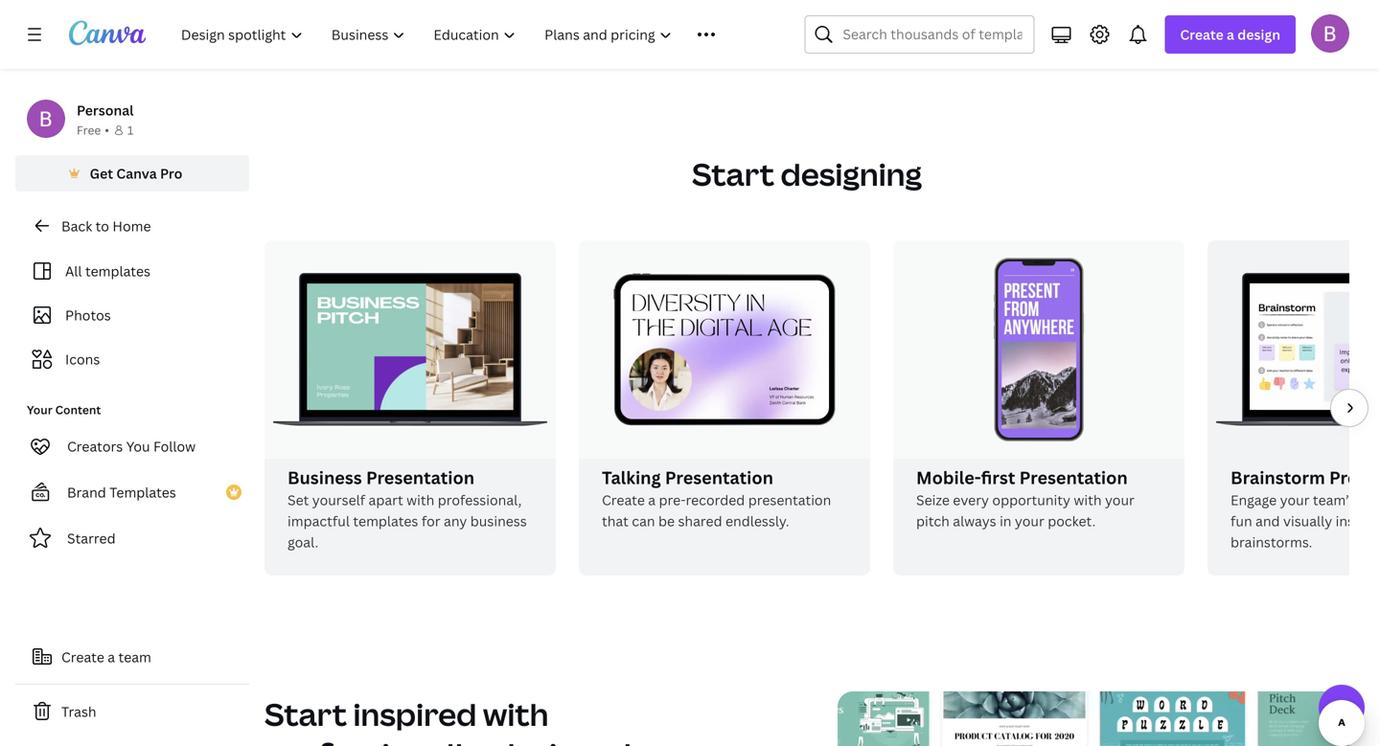 Task type: describe. For each thing, give the bounding box(es) containing it.
icons
[[65, 350, 100, 369]]

pro
[[160, 164, 182, 183]]

every
[[953, 491, 989, 509]]

starred
[[67, 530, 116, 548]]

creators
[[67, 438, 123, 456]]

icons link
[[27, 341, 238, 378]]

+75m customers trust canva worldwide
[[715, 48, 899, 61]]

photos
[[65, 306, 111, 325]]

inspired
[[353, 694, 477, 736]]

with inside mobile-first presentation seize every opportunity with your pitch always in your pocket.
[[1074, 491, 1102, 509]]

customers
[[742, 48, 791, 61]]

0 vertical spatial canva
[[818, 48, 847, 61]]

back
[[61, 217, 92, 235]]

back to home
[[61, 217, 151, 235]]

team
[[118, 649, 151, 667]]

set
[[288, 491, 309, 509]]

create for create a design
[[1181, 25, 1224, 44]]

follow
[[153, 438, 196, 456]]

photos link
[[27, 297, 238, 334]]

Search search field
[[843, 16, 1022, 53]]

with inside business presentation set yourself apart with professional, impactful templates for any business goal.
[[407, 491, 435, 509]]

business presentation image
[[265, 240, 556, 459]]

shared
[[678, 512, 722, 530]]

starred link
[[15, 520, 249, 558]]

templates inside business presentation set yourself apart with professional, impactful templates for any business goal.
[[353, 512, 418, 530]]

mobile-first presentation link
[[917, 466, 1162, 490]]

business
[[288, 466, 362, 490]]

opportunity
[[993, 491, 1071, 509]]

brainstorm presen engage your team's crea
[[1231, 466, 1381, 551]]

with inside start inspired with professionally-designe
[[483, 694, 549, 736]]

create a design button
[[1165, 15, 1296, 54]]

paypal image
[[747, 0, 856, 16]]

business
[[471, 512, 527, 530]]

sony music image
[[1214, 0, 1350, 16]]

apart
[[369, 491, 403, 509]]

create a team
[[61, 649, 151, 667]]

be
[[659, 512, 675, 530]]

that
[[602, 512, 629, 530]]

get canva pro
[[90, 164, 182, 183]]

brainstorm
[[1231, 466, 1326, 490]]

+75m
[[715, 48, 739, 61]]

get
[[90, 164, 113, 183]]

talking presentation create a pre-recorded presentation that can be shared endlessly.
[[602, 466, 831, 530]]

1
[[127, 122, 133, 138]]

presen
[[1330, 466, 1381, 490]]

yourself
[[312, 491, 365, 509]]

always
[[953, 512, 997, 530]]

trash link
[[15, 693, 249, 731]]

a for team
[[108, 649, 115, 667]]

trusted by element
[[242, 0, 1373, 28]]

brainstorm presen link
[[1231, 466, 1381, 490]]

talking
[[602, 466, 661, 490]]

engage
[[1231, 491, 1277, 509]]

any
[[444, 512, 467, 530]]

back to home link
[[15, 207, 249, 245]]

pitch
[[917, 512, 950, 530]]

presentation inside mobile-first presentation seize every opportunity with your pitch always in your pocket.
[[1020, 466, 1128, 490]]

pocket.
[[1048, 512, 1096, 530]]

free •
[[77, 122, 109, 138]]

for
[[422, 512, 441, 530]]

start for start inspired with professionally-designe
[[265, 694, 347, 736]]

all templates
[[65, 262, 150, 280]]



Task type: locate. For each thing, give the bounding box(es) containing it.
endlessly.
[[726, 512, 789, 530]]

talking presentation link
[[602, 466, 847, 490]]

1 presentation from the left
[[366, 466, 475, 490]]

1 vertical spatial a
[[648, 491, 656, 509]]

trust
[[793, 48, 816, 61]]

brand
[[67, 484, 106, 502]]

a inside talking presentation create a pre-recorded presentation that can be shared endlessly.
[[648, 491, 656, 509]]

business presentation link
[[288, 466, 533, 490]]

a
[[1227, 25, 1235, 44], [648, 491, 656, 509], [108, 649, 115, 667]]

worldwide
[[849, 48, 899, 61]]

canva left pro
[[116, 164, 157, 183]]

1 horizontal spatial with
[[483, 694, 549, 736]]

0 horizontal spatial presentation
[[366, 466, 475, 490]]

2 horizontal spatial a
[[1227, 25, 1235, 44]]

presentation up apart
[[366, 466, 475, 490]]

0 horizontal spatial templates
[[85, 262, 150, 280]]

personal
[[77, 101, 134, 119]]

gucci image
[[1006, 0, 1064, 16]]

trash
[[61, 703, 96, 721]]

0 horizontal spatial a
[[108, 649, 115, 667]]

start designing
[[692, 153, 922, 195]]

all
[[65, 262, 82, 280]]

mobile-
[[917, 466, 981, 490]]

a for design
[[1227, 25, 1235, 44]]

0 horizontal spatial canva
[[116, 164, 157, 183]]

creators you follow
[[67, 438, 196, 456]]

1 vertical spatial create
[[602, 491, 645, 509]]

0 vertical spatial create
[[1181, 25, 1224, 44]]

design
[[1238, 25, 1281, 44]]

brand templates link
[[15, 474, 249, 512]]

presentation
[[748, 491, 831, 509]]

templates
[[85, 262, 150, 280], [353, 512, 418, 530]]

canva right trust
[[818, 48, 847, 61]]

start inspired with professionally-designe
[[265, 694, 632, 747]]

content
[[55, 402, 101, 418]]

goal.
[[288, 533, 319, 551]]

2 vertical spatial create
[[61, 649, 104, 667]]

designing
[[781, 153, 922, 195]]

1 horizontal spatial templates
[[353, 512, 418, 530]]

a inside button
[[108, 649, 115, 667]]

professionally-
[[265, 734, 495, 747]]

brand templates
[[67, 484, 176, 502]]

presentation inside talking presentation create a pre-recorded presentation that can be shared endlessly.
[[665, 466, 774, 490]]

free
[[77, 122, 101, 138]]

professional,
[[438, 491, 522, 509]]

canva inside button
[[116, 164, 157, 183]]

templates down apart
[[353, 512, 418, 530]]

0 horizontal spatial start
[[265, 694, 347, 736]]

in
[[1000, 512, 1012, 530]]

crea
[[1359, 491, 1381, 509]]

create a design
[[1181, 25, 1281, 44]]

first
[[981, 466, 1016, 490]]

0 vertical spatial templates
[[85, 262, 150, 280]]

templates
[[109, 484, 176, 502]]

create left design
[[1181, 25, 1224, 44]]

brainstorm presentation image
[[1208, 240, 1381, 459]]

1 horizontal spatial a
[[648, 491, 656, 509]]

start
[[692, 153, 775, 195], [265, 694, 347, 736]]

1 vertical spatial canva
[[116, 164, 157, 183]]

a left team
[[108, 649, 115, 667]]

presentation up the recorded
[[665, 466, 774, 490]]

to
[[96, 217, 109, 235]]

a left design
[[1227, 25, 1235, 44]]

start inside start inspired with professionally-designe
[[265, 694, 347, 736]]

mobile-first presentation image
[[894, 240, 1185, 459]]

impactful
[[288, 512, 350, 530]]

a inside dropdown button
[[1227, 25, 1235, 44]]

1 horizontal spatial create
[[602, 491, 645, 509]]

create left team
[[61, 649, 104, 667]]

1 vertical spatial start
[[265, 694, 347, 736]]

2 presentation from the left
[[665, 466, 774, 490]]

0 horizontal spatial your
[[1015, 512, 1045, 530]]

can
[[632, 512, 655, 530]]

presentation
[[366, 466, 475, 490], [665, 466, 774, 490], [1020, 466, 1128, 490]]

presentation for talking presentation
[[665, 466, 774, 490]]

creators you follow link
[[15, 428, 249, 466]]

2 horizontal spatial with
[[1074, 491, 1102, 509]]

2 horizontal spatial your
[[1280, 491, 1310, 509]]

canva
[[818, 48, 847, 61], [116, 164, 157, 183]]

create inside talking presentation create a pre-recorded presentation that can be shared endlessly.
[[602, 491, 645, 509]]

pre-
[[659, 491, 686, 509]]

create inside button
[[61, 649, 104, 667]]

1 vertical spatial templates
[[353, 512, 418, 530]]

business presentation set yourself apart with professional, impactful templates for any business goal.
[[288, 466, 527, 551]]

all templates link
[[27, 253, 238, 290]]

None search field
[[805, 15, 1035, 54]]

seize
[[917, 491, 950, 509]]

start for start designing
[[692, 153, 775, 195]]

3 presentation from the left
[[1020, 466, 1128, 490]]

mobile-first presentation seize every opportunity with your pitch always in your pocket.
[[917, 466, 1135, 530]]

create for create a team
[[61, 649, 104, 667]]

top level navigation element
[[169, 15, 759, 54], [169, 15, 759, 54]]

presentation inside business presentation set yourself apart with professional, impactful templates for any business goal.
[[366, 466, 475, 490]]

1 horizontal spatial start
[[692, 153, 775, 195]]

your inside brainstorm presen engage your team's crea
[[1280, 491, 1310, 509]]

you
[[126, 438, 150, 456]]

talking presentation image
[[579, 240, 870, 459]]

bob builder image
[[1311, 14, 1350, 52]]

your down opportunity
[[1015, 512, 1045, 530]]

get canva pro button
[[15, 155, 249, 192]]

your down brainstorm presen link
[[1280, 491, 1310, 509]]

2 horizontal spatial presentation
[[1020, 466, 1128, 490]]

2 horizontal spatial create
[[1181, 25, 1224, 44]]

presentation for business presentation
[[366, 466, 475, 490]]

home
[[113, 217, 151, 235]]

a left pre-
[[648, 491, 656, 509]]

0 vertical spatial a
[[1227, 25, 1235, 44]]

with
[[407, 491, 435, 509], [1074, 491, 1102, 509], [483, 694, 549, 736]]

1 horizontal spatial your
[[1105, 491, 1135, 509]]

your
[[1105, 491, 1135, 509], [1280, 491, 1310, 509], [1015, 512, 1045, 530]]

templates right the all
[[85, 262, 150, 280]]

•
[[105, 122, 109, 138]]

recorded
[[686, 491, 745, 509]]

create
[[1181, 25, 1224, 44], [602, 491, 645, 509], [61, 649, 104, 667]]

2 vertical spatial a
[[108, 649, 115, 667]]

create a team button
[[15, 638, 249, 677]]

1 horizontal spatial canva
[[818, 48, 847, 61]]

templates inside all templates 'link'
[[85, 262, 150, 280]]

create up "that"
[[602, 491, 645, 509]]

your
[[27, 402, 52, 418]]

presentation up pocket.
[[1020, 466, 1128, 490]]

team's
[[1313, 491, 1356, 509]]

0 vertical spatial start
[[692, 153, 775, 195]]

0 horizontal spatial create
[[61, 649, 104, 667]]

create inside dropdown button
[[1181, 25, 1224, 44]]

your content
[[27, 402, 101, 418]]

0 horizontal spatial with
[[407, 491, 435, 509]]

1 horizontal spatial presentation
[[665, 466, 774, 490]]

your down mobile-first presentation link
[[1105, 491, 1135, 509]]



Task type: vqa. For each thing, say whether or not it's contained in the screenshot.


